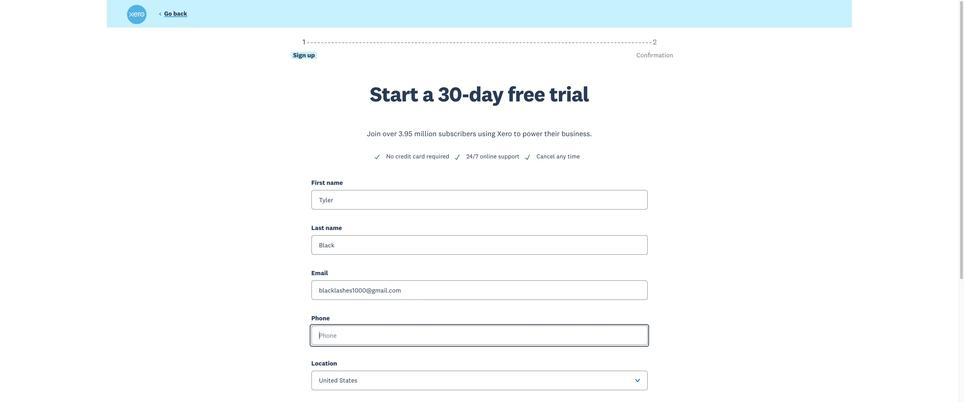 Task type: locate. For each thing, give the bounding box(es) containing it.
no
[[387, 153, 394, 161]]

email
[[312, 270, 328, 278]]

last
[[312, 224, 324, 232]]

included image for 24/7 online support
[[454, 154, 461, 161]]

phone
[[312, 315, 330, 323]]

2 included image from the left
[[454, 154, 461, 161]]

support
[[499, 153, 520, 161]]

included image
[[374, 154, 381, 161], [454, 154, 461, 161], [525, 154, 531, 161]]

cancel any time
[[537, 153, 580, 161]]

name right first
[[327, 179, 343, 187]]

required
[[427, 153, 450, 161]]

business.
[[562, 129, 592, 139]]

included image left "no"
[[374, 154, 381, 161]]

start a 30-day free trial region
[[129, 37, 831, 403]]

united states
[[319, 377, 358, 385]]

3 included image from the left
[[525, 154, 531, 161]]

over
[[383, 129, 397, 139]]

included image left cancel
[[525, 154, 531, 161]]

1
[[303, 37, 306, 47]]

0 horizontal spatial included image
[[374, 154, 381, 161]]

go back
[[164, 10, 187, 17]]

1 horizontal spatial included image
[[454, 154, 461, 161]]

Phone text field
[[312, 326, 648, 346]]

name right last on the left of page
[[326, 224, 342, 232]]

no credit card required
[[387, 153, 450, 161]]

included image left 24/7
[[454, 154, 461, 161]]

2 horizontal spatial included image
[[525, 154, 531, 161]]

3.95
[[399, 129, 413, 139]]

24/7
[[467, 153, 479, 161]]

24/7 online support
[[467, 153, 520, 161]]

first
[[312, 179, 325, 187]]

Last name text field
[[312, 236, 648, 255]]

1 included image from the left
[[374, 154, 381, 161]]

sign up
[[293, 51, 315, 59]]

0 vertical spatial name
[[327, 179, 343, 187]]

states
[[340, 377, 358, 385]]

name
[[327, 179, 343, 187], [326, 224, 342, 232]]

any
[[557, 153, 566, 161]]

their
[[545, 129, 560, 139]]

united
[[319, 377, 338, 385]]

go
[[164, 10, 172, 17]]

1 vertical spatial name
[[326, 224, 342, 232]]

to
[[514, 129, 521, 139]]

first name
[[312, 179, 343, 187]]

time
[[568, 153, 580, 161]]

xero homepage image
[[127, 5, 147, 24]]

Email email field
[[312, 281, 648, 301]]



Task type: describe. For each thing, give the bounding box(es) containing it.
First name text field
[[312, 191, 648, 210]]

name for last name
[[326, 224, 342, 232]]

online
[[480, 153, 497, 161]]

2
[[653, 37, 657, 47]]

a
[[423, 81, 434, 107]]

xero
[[498, 129, 512, 139]]

million
[[415, 129, 437, 139]]

steps group
[[129, 37, 831, 84]]

trial
[[550, 81, 589, 107]]

30-
[[438, 81, 469, 107]]

credit
[[396, 153, 412, 161]]

location
[[312, 360, 337, 368]]

cancel
[[537, 153, 555, 161]]

name for first name
[[327, 179, 343, 187]]

sign
[[293, 51, 306, 59]]

last name
[[312, 224, 342, 232]]

join over 3.95 million subscribers using xero to power their business.
[[367, 129, 592, 139]]

included image for cancel any time
[[525, 154, 531, 161]]

free
[[508, 81, 545, 107]]

day
[[469, 81, 504, 107]]

up
[[308, 51, 315, 59]]

included image for no credit card required
[[374, 154, 381, 161]]

card
[[413, 153, 425, 161]]

power
[[523, 129, 543, 139]]

subscribers
[[439, 129, 477, 139]]

start
[[370, 81, 418, 107]]

start a 30-day free trial
[[370, 81, 589, 107]]

go back button
[[159, 10, 187, 19]]

back
[[173, 10, 187, 17]]

using
[[478, 129, 496, 139]]

join
[[367, 129, 381, 139]]

confirmation
[[637, 51, 674, 59]]



Task type: vqa. For each thing, say whether or not it's contained in the screenshot.
REQUIRED
yes



